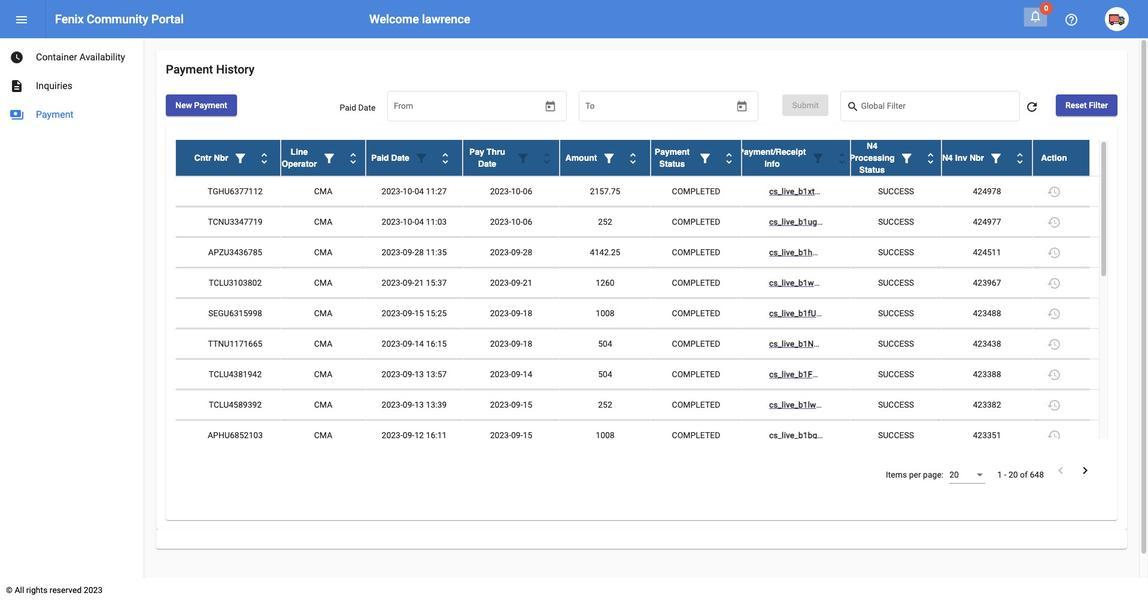 Task type: vqa. For each thing, say whether or not it's contained in the screenshot.


Task type: describe. For each thing, give the bounding box(es) containing it.
2023-09-13 13:39
[[382, 400, 447, 410]]

restore button for cs_live_b1ugcrsnvtccmyrvx5oktihzveetrp2m3nyoj9e4jbuha2gh8ybysxizqp
[[1042, 210, 1066, 234]]

unfold_more for nbr
[[257, 152, 271, 166]]

restore for cs_live_b1ftkc9dpiwkklmbvm7v6dsevvrgsshjcffnbip1jsn6mebtmnjkgye5ve
[[1047, 368, 1061, 383]]

restore button for cs_live_b1w3osxhzsbg97fy0gmcjza73r2ybu9ghsobx40ee9v3wmt88vv0ttkbqk
[[1042, 271, 1066, 295]]

1008 for 2023-09-18
[[596, 309, 615, 318]]

success for 423967
[[878, 278, 914, 288]]

cs_live_b1w3osxhzsbg97fy0gmcjza73r2ybu9ghsobx40ee9v3wmt88vv0ttkbqk
[[769, 278, 1082, 288]]

8 restore row from the top
[[175, 390, 1099, 421]]

restore for cs_live_b1hhjnatlesnwaf0hdobkht5cedtgp3o8zd9raeiqylfctgjym44dy3y1z
[[1047, 246, 1061, 261]]

cs_live_b1ugcrsnvtccmyrvx5oktihzveetrp2m3nyoj9e4jbuha2gh8ybysxizqp link
[[769, 217, 1071, 227]]

search
[[847, 100, 859, 113]]

filter_alt button for filter_alt
[[597, 146, 621, 170]]

status inside the n4 processing status filter_alt
[[859, 165, 885, 175]]

21 for 2023-09-21
[[523, 278, 532, 288]]

completed for cs_live_b1bgibgyo1cndczmmbuix0ykoxplkf4khhagb7kyjntykaqwijscuskyim
[[672, 431, 720, 441]]

2023-09-14
[[490, 370, 532, 380]]

notifications_none
[[1028, 9, 1043, 23]]

cma for 2023-09-13 13:39
[[314, 400, 332, 410]]

success for 424978
[[878, 187, 914, 196]]

filter_alt inside "line operator filter_alt"
[[322, 152, 336, 166]]

cs_live_b1xtth8vwnbylfxo5z9y2c1hl90ht0av6kzdxisdmwan4hyyuncip8oep0
[[769, 187, 1074, 196]]

3 column header from the left
[[366, 140, 463, 176]]

cma for 2023-10-04 11:27
[[314, 187, 332, 196]]

4 unfold_more button from the left
[[535, 146, 559, 170]]

cntr
[[194, 153, 212, 163]]

6 column header from the left
[[651, 140, 742, 176]]

2023-09-12 16:11
[[382, 431, 447, 441]]

12
[[414, 431, 424, 441]]

648
[[1030, 471, 1044, 480]]

payment for payment status
[[655, 147, 690, 157]]

2 20 from the left
[[1009, 471, 1018, 480]]

welcome lawrence
[[369, 12, 470, 26]]

4 filter_alt button from the left
[[511, 146, 535, 170]]

reset
[[1065, 101, 1087, 110]]

action
[[1041, 153, 1067, 163]]

line operator filter_alt
[[282, 147, 336, 169]]

inquiries
[[36, 80, 72, 92]]

cntr nbr filter_alt
[[194, 152, 247, 166]]

availability
[[80, 51, 125, 63]]

13:39
[[426, 400, 447, 410]]

restore for cs_live_b1lwbrtog9ttw1xhqlqwdnutdty0mpozi8fpxlvjzeqz8izqswwofodlia
[[1047, 399, 1061, 413]]

ttnu1171665
[[208, 339, 262, 349]]

4142.25
[[590, 248, 620, 257]]

payment history
[[166, 62, 255, 77]]

submit
[[792, 101, 819, 110]]

fenix community portal
[[55, 12, 184, 26]]

cs_live_b1ftkc9dpiwkklmbvm7v6dsevvrgsshjcffnbip1jsn6mebtmnjkgye5ve link
[[769, 370, 1078, 380]]

tclu4381942
[[209, 370, 262, 380]]

1 20 from the left
[[950, 471, 959, 480]]

navigate_next
[[1078, 464, 1092, 478]]

-
[[1004, 471, 1007, 480]]

cma for 2023-10-04 11:03
[[314, 217, 332, 227]]

tclu3103802
[[209, 278, 262, 288]]

2023-09-21 15:37
[[382, 278, 447, 288]]

completed for cs_live_b1w3osxhzsbg97fy0gmcjza73r2ybu9ghsobx40ee9v3wmt88vv0ttkbqk
[[672, 278, 720, 288]]

filter_alt inside payment/receipt info filter_alt
[[811, 152, 825, 166]]

1
[[997, 471, 1002, 480]]

504 for 2023-09-18
[[598, 339, 612, 349]]

2157.75
[[590, 187, 620, 196]]

restore for cs_live_b1fuvlqkgeej7fbylsboigwzkkx4q5llxxg4md3r6dmjtprzokxo3kc6ux
[[1047, 307, 1061, 322]]

unfold_more for processing
[[923, 152, 938, 166]]

cma for 2023-09-28 11:35
[[314, 248, 332, 257]]

8 column header from the left
[[850, 140, 943, 176]]

Global Filter field
[[861, 104, 1014, 113]]

filter_alt button for processing
[[895, 146, 919, 170]]

grid containing filter_alt
[[175, 140, 1108, 451]]

amount filter_alt
[[565, 152, 616, 166]]

cma for 2023-09-13 13:57
[[314, 370, 332, 380]]

4 filter_alt from the left
[[516, 152, 530, 166]]

navigate_next button
[[1074, 463, 1096, 481]]

portal
[[151, 12, 184, 26]]

completed for cs_live_b1ftkc9dpiwkklmbvm7v6dsevvrgsshjcffnbip1jsn6mebtmnjkgye5ve
[[672, 370, 720, 380]]

completed for cs_live_b1lwbrtog9ttw1xhqlqwdnutdty0mpozi8fpxlvjzeqz8izqswwofodlia
[[672, 400, 720, 410]]

processing
[[850, 153, 895, 163]]

cs_live_b1lwbrtog9ttw1xhqlqwdnutdty0mpozi8fpxlvjzeqz8izqswwofodlia
[[769, 400, 1066, 410]]

28 for 2023-09-28
[[523, 248, 532, 257]]

items per page:
[[886, 471, 944, 480]]

6 filter_alt from the left
[[698, 152, 712, 166]]

nbr inside cntr nbr filter_alt
[[214, 153, 228, 163]]

unfold_more button for date
[[433, 146, 457, 170]]

status inside payment status
[[659, 159, 685, 169]]

success for 423438
[[878, 339, 914, 349]]

6 restore row from the top
[[175, 329, 1099, 360]]

paid date
[[340, 103, 376, 113]]

no color image inside navigate_before button
[[1054, 464, 1068, 478]]

payment status
[[655, 147, 690, 169]]

no color image containing search
[[847, 100, 861, 114]]

9 filter_alt from the left
[[989, 152, 1003, 166]]

From date field
[[394, 104, 514, 113]]

completed for cs_live_b1nck2tsqa6mtaqzy2oy5cpordpavr1fqfbtyag8klmqd9mbfp5v6dv2zs
[[672, 339, 720, 349]]

payment for payment history
[[166, 62, 213, 77]]

inv
[[955, 153, 967, 163]]

amount
[[565, 153, 597, 163]]

cs_live_b1hhjnatlesnwaf0hdobkht5cedtgp3o8zd9raeiqylfctgjym44dy3y1z link
[[769, 248, 1074, 257]]

unfold_more button for inv
[[1008, 146, 1032, 170]]

notifications_none button
[[1024, 7, 1048, 27]]

2023-10-04 11:03
[[382, 217, 447, 227]]

424978
[[973, 187, 1001, 196]]

2023-09-18 for 2023-09-14 16:15
[[490, 339, 532, 349]]

9 restore row from the top
[[175, 421, 1099, 451]]

11:35
[[426, 248, 447, 257]]

unfold_more for inv
[[1013, 152, 1027, 166]]

5 restore row from the top
[[175, 299, 1099, 329]]

payment inside button
[[194, 101, 227, 110]]

423351
[[973, 431, 1001, 441]]

filter_alt button for inv
[[984, 146, 1008, 170]]

504 for 2023-09-14
[[598, 370, 612, 380]]

submit button
[[783, 95, 828, 116]]

cs_live_b1ugcrsnvtccmyrvx5oktihzveetrp2m3nyoj9e4jbuha2gh8ybysxizqp
[[769, 217, 1071, 227]]

4 restore row from the top
[[175, 268, 1099, 299]]

menu
[[14, 13, 29, 27]]

filter_alt button for nbr
[[228, 146, 252, 170]]

1008 for 2023-09-15
[[596, 431, 615, 441]]

2023-10-04 11:27
[[382, 187, 447, 196]]

13 for 13:57
[[414, 370, 424, 380]]

2023-09-13 13:57
[[382, 370, 447, 380]]

cma for 2023-09-21 15:37
[[314, 278, 332, 288]]

unfold_more button for filter_alt
[[621, 146, 645, 170]]

unfold_more button for nbr
[[252, 146, 276, 170]]

fenix
[[55, 12, 84, 26]]

container
[[36, 51, 77, 63]]

restore button for cs_live_b1ftkc9dpiwkklmbvm7v6dsevvrgsshjcffnbip1jsn6mebtmnjkgye5ve
[[1042, 363, 1066, 387]]

423488
[[973, 309, 1001, 318]]

cma for 2023-09-15 15:25
[[314, 309, 332, 318]]

new
[[175, 101, 192, 110]]

restore for cs_live_b1nck2tsqa6mtaqzy2oy5cpordpavr1fqfbtyag8klmqd9mbfp5v6dv2zs
[[1047, 338, 1061, 352]]

2 column header from the left
[[281, 140, 366, 176]]

restore for cs_live_b1w3osxhzsbg97fy0gmcjza73r2ybu9ghsobx40ee9v3wmt88vv0ttkbqk
[[1047, 277, 1061, 291]]

rights
[[26, 586, 48, 596]]

1 - 20 of 648
[[997, 471, 1044, 480]]

paid date filter_alt
[[371, 152, 429, 166]]

restore for cs_live_b1xtth8vwnbylfxo5z9y2c1hl90ht0av6kzdxisdmwan4hyyuncip8oep0
[[1047, 185, 1061, 200]]

payment/receipt info filter_alt
[[738, 147, 825, 169]]

28 for 2023-09-28 11:35
[[414, 248, 424, 257]]

reserved
[[50, 586, 82, 596]]

cs_live_b1fuvlqkgeej7fbylsboigwzkkx4q5llxxg4md3r6dmjtprzokxo3kc6ux
[[769, 309, 1069, 318]]

restore for cs_live_b1bgibgyo1cndczmmbuix0ykoxplkf4khhagb7kyjntykaqwijscuskyim
[[1047, 429, 1061, 444]]

unfold_more for filter_alt
[[626, 152, 640, 166]]

2023-10-06 for 2023-10-04 11:03
[[490, 217, 532, 227]]

424977
[[973, 217, 1001, 227]]

cs_live_b1lwbrtog9ttw1xhqlqwdnutdty0mpozi8fpxlvjzeqz8izqswwofodlia link
[[769, 400, 1066, 410]]

1 filter_alt from the left
[[233, 152, 247, 166]]

success for 423388
[[878, 370, 914, 380]]

423382
[[973, 400, 1001, 410]]

paid for paid date
[[340, 103, 356, 113]]

new payment
[[175, 101, 227, 110]]

2023-10-06 for 2023-10-04 11:27
[[490, 187, 532, 196]]

payments
[[10, 108, 24, 122]]

action column header
[[1033, 140, 1090, 176]]

segu6315998
[[208, 309, 262, 318]]

4 unfold_more from the left
[[540, 152, 554, 166]]

13:57
[[426, 370, 447, 380]]

3 filter_alt from the left
[[414, 152, 429, 166]]

unfold_more button for operator
[[341, 146, 365, 170]]

menu button
[[10, 7, 34, 31]]

reset filter
[[1065, 101, 1108, 110]]



Task type: locate. For each thing, give the bounding box(es) containing it.
no color image inside menu button
[[14, 13, 29, 27]]

cs_live_b1xtth8vwnbylfxo5z9y2c1hl90ht0av6kzdxisdmwan4hyyuncip8oep0 link
[[769, 187, 1074, 196]]

filter_alt right operator
[[322, 152, 336, 166]]

0 horizontal spatial status
[[659, 159, 685, 169]]

completed for cs_live_b1fuvlqkgeej7fbylsboigwzkkx4q5llxxg4md3r6dmjtprzokxo3kc6ux
[[672, 309, 720, 318]]

7 column header from the left
[[738, 140, 854, 176]]

1 2023-10-06 from the top
[[490, 187, 532, 196]]

2 filter_alt button from the left
[[317, 146, 341, 170]]

2 completed from the top
[[672, 217, 720, 227]]

9 column header from the left
[[942, 140, 1033, 176]]

20
[[950, 471, 959, 480], [1009, 471, 1018, 480]]

1 horizontal spatial 21
[[523, 278, 532, 288]]

2023-09-18
[[490, 309, 532, 318], [490, 339, 532, 349]]

424511
[[973, 248, 1001, 257]]

n4 up processing
[[867, 141, 878, 151]]

18 down 2023-09-21
[[523, 309, 532, 318]]

restore for cs_live_b1ugcrsnvtccmyrvx5oktihzveetrp2m3nyoj9e4jbuha2gh8ybysxizqp
[[1047, 216, 1061, 230]]

2 2023-09-18 from the top
[[490, 339, 532, 349]]

no color image containing navigate_next
[[1078, 464, 1092, 478]]

7 filter_alt from the left
[[811, 152, 825, 166]]

unfold_more button left operator
[[252, 146, 276, 170]]

date
[[358, 103, 376, 113], [391, 153, 409, 163], [478, 159, 496, 169]]

2 06 from the top
[[523, 217, 532, 227]]

15:37
[[426, 278, 447, 288]]

5 unfold_more button from the left
[[621, 146, 645, 170]]

community
[[87, 12, 148, 26]]

pay
[[469, 147, 484, 157]]

unfold_more button for processing
[[919, 146, 943, 170]]

success down cs_live_b1xtth8vwnbylfxo5z9y2c1hl90ht0av6kzdxisdmwan4hyyuncip8oep0 link
[[878, 217, 914, 227]]

10-
[[403, 187, 414, 196], [511, 187, 523, 196], [403, 217, 414, 227], [511, 217, 523, 227]]

filter_alt button up 2157.75
[[597, 146, 621, 170]]

of
[[1020, 471, 1028, 480]]

7 restore from the top
[[1047, 368, 1061, 383]]

no color image inside refresh 'button'
[[1025, 100, 1039, 115]]

0 vertical spatial 15
[[414, 309, 424, 318]]

504
[[598, 339, 612, 349], [598, 370, 612, 380]]

04
[[414, 187, 424, 196], [414, 217, 424, 227]]

1 horizontal spatial 20
[[1009, 471, 1018, 480]]

1 06 from the top
[[523, 187, 532, 196]]

no color image containing menu
[[14, 13, 29, 27]]

n4 for n4 processing status filter_alt
[[867, 141, 878, 151]]

3 restore row from the top
[[175, 238, 1099, 268]]

refresh button
[[1020, 95, 1044, 119]]

04 for 11:27
[[414, 187, 424, 196]]

4 restore button from the top
[[1042, 271, 1066, 295]]

filter_alt button for operator
[[317, 146, 341, 170]]

filter_alt button up 424978
[[984, 146, 1008, 170]]

n4 inv nbr filter_alt
[[942, 152, 1003, 166]]

completed for cs_live_b1xtth8vwnbylfxo5z9y2c1hl90ht0av6kzdxisdmwan4hyyuncip8oep0
[[672, 187, 720, 196]]

04 for 11:03
[[414, 217, 424, 227]]

20 right the page:
[[950, 471, 959, 480]]

filter_alt right thru
[[516, 152, 530, 166]]

cs_live_b1nck2tsqa6mtaqzy2oy5cpordpavr1fqfbtyag8klmqd9mbfp5v6dv2zs link
[[769, 339, 1076, 349]]

n4 processing status filter_alt
[[850, 141, 914, 175]]

status
[[659, 159, 685, 169], [859, 165, 885, 175]]

2 1008 from the top
[[596, 431, 615, 441]]

n4 for n4 inv nbr filter_alt
[[942, 153, 953, 163]]

0 horizontal spatial n4
[[867, 141, 878, 151]]

filter_alt up tghu6377112
[[233, 152, 247, 166]]

28 up 2023-09-21
[[523, 248, 532, 257]]

payment for payment
[[36, 109, 73, 120]]

restore row
[[175, 177, 1099, 207], [175, 207, 1099, 238], [175, 238, 1099, 268], [175, 268, 1099, 299], [175, 299, 1099, 329], [175, 329, 1099, 360], [175, 360, 1099, 390], [175, 390, 1099, 421], [175, 421, 1099, 451]]

1 vertical spatial 14
[[523, 370, 532, 380]]

no color image inside help_outline popup button
[[1064, 13, 1079, 27]]

13 left '13:39'
[[414, 400, 424, 410]]

filter_alt right processing
[[900, 152, 914, 166]]

new payment button
[[166, 95, 237, 116]]

2 horizontal spatial date
[[478, 159, 496, 169]]

5 success from the top
[[878, 309, 914, 318]]

0 vertical spatial n4
[[867, 141, 878, 151]]

15
[[414, 309, 424, 318], [523, 400, 532, 410], [523, 431, 532, 441]]

unfold_more button left pay
[[433, 146, 457, 170]]

1 vertical spatial 504
[[598, 370, 612, 380]]

2 28 from the left
[[523, 248, 532, 257]]

filter_alt button right the line in the top left of the page
[[317, 146, 341, 170]]

4 cma from the top
[[314, 278, 332, 288]]

refresh
[[1025, 100, 1039, 115]]

0 vertical spatial 04
[[414, 187, 424, 196]]

9 unfold_more from the left
[[1013, 152, 1027, 166]]

payment up new
[[166, 62, 213, 77]]

row containing filter_alt
[[175, 140, 1099, 177]]

6 unfold_more from the left
[[722, 152, 736, 166]]

filter_alt right amount
[[602, 152, 616, 166]]

8 restore button from the top
[[1042, 393, 1066, 417]]

1 restore button from the top
[[1042, 180, 1066, 204]]

cma for 2023-09-12 16:11
[[314, 431, 332, 441]]

help_outline
[[1064, 13, 1079, 27]]

252 for 2023-10-06
[[598, 217, 612, 227]]

1 vertical spatial paid
[[371, 153, 389, 163]]

06 for 252
[[523, 217, 532, 227]]

cs_live_b1fuvlqkgeej7fbylsboigwzkkx4q5llxxg4md3r6dmjtprzokxo3kc6ux link
[[769, 309, 1069, 318]]

grid
[[175, 140, 1108, 451]]

2023
[[84, 586, 103, 596]]

1 filter_alt button from the left
[[228, 146, 252, 170]]

no color image containing help_outline
[[1064, 13, 1079, 27]]

0 vertical spatial paid
[[340, 103, 356, 113]]

filter_alt up 424978
[[989, 152, 1003, 166]]

success for 424977
[[878, 217, 914, 227]]

unfold_more left operator
[[257, 152, 271, 166]]

1 cma from the top
[[314, 187, 332, 196]]

0 vertical spatial 2023-10-06
[[490, 187, 532, 196]]

row
[[175, 140, 1099, 177]]

reset filter button
[[1056, 95, 1118, 116]]

nbr inside n4 inv nbr filter_alt
[[970, 153, 984, 163]]

cma
[[314, 187, 332, 196], [314, 217, 332, 227], [314, 248, 332, 257], [314, 278, 332, 288], [314, 309, 332, 318], [314, 339, 332, 349], [314, 370, 332, 380], [314, 400, 332, 410], [314, 431, 332, 441]]

filter_alt right payment status
[[698, 152, 712, 166]]

payment inside row
[[655, 147, 690, 157]]

unfold_more button left amount
[[535, 146, 559, 170]]

8 filter_alt button from the left
[[895, 146, 919, 170]]

n4 left inv
[[942, 153, 953, 163]]

success down cs_live_b1ugcrsnvtccmyrvx5oktihzveetrp2m3nyoj9e4jbuha2gh8ybysxizqp
[[878, 248, 914, 257]]

0 vertical spatial 2023-09-18
[[490, 309, 532, 318]]

1260
[[596, 278, 615, 288]]

completed
[[672, 187, 720, 196], [672, 217, 720, 227], [672, 248, 720, 257], [672, 278, 720, 288], [672, 309, 720, 318], [672, 339, 720, 349], [672, 370, 720, 380], [672, 400, 720, 410], [672, 431, 720, 441]]

7 success from the top
[[878, 370, 914, 380]]

cs_live_b1bgibgyo1cndczmmbuix0ykoxplkf4khhagb7kyjntykaqwijscuskyim
[[769, 431, 1070, 441]]

9 unfold_more button from the left
[[1008, 146, 1032, 170]]

7 restore row from the top
[[175, 360, 1099, 390]]

2023-09-28
[[490, 248, 532, 257]]

2023-09-28 11:35
[[382, 248, 447, 257]]

7 unfold_more button from the left
[[830, 146, 854, 170]]

1 vertical spatial 04
[[414, 217, 424, 227]]

18 up 2023-09-14
[[523, 339, 532, 349]]

unfold_more left action
[[1013, 152, 1027, 166]]

11:27
[[426, 187, 447, 196]]

tclu4589392
[[209, 400, 262, 410]]

9 restore from the top
[[1047, 429, 1061, 444]]

1 2023-09-15 from the top
[[490, 400, 532, 410]]

3 filter_alt button from the left
[[409, 146, 433, 170]]

welcome
[[369, 12, 419, 26]]

2023-09-15 for 2023-09-13 13:39
[[490, 400, 532, 410]]

restore button for cs_live_b1lwbrtog9ttw1xhqlqwdnutdty0mpozi8fpxlvjzeqz8izqswwofodlia
[[1042, 393, 1066, 417]]

8 cma from the top
[[314, 400, 332, 410]]

1 504 from the top
[[598, 339, 612, 349]]

0 vertical spatial 2023-09-15
[[490, 400, 532, 410]]

no color image
[[1028, 9, 1043, 23], [14, 13, 29, 27], [1064, 13, 1079, 27], [10, 79, 24, 93], [847, 100, 861, 114], [10, 108, 24, 122], [346, 152, 360, 166], [438, 152, 452, 166], [516, 152, 530, 166], [602, 152, 616, 166], [626, 152, 640, 166], [698, 152, 712, 166], [722, 152, 736, 166], [835, 152, 849, 166], [900, 152, 914, 166], [923, 152, 938, 166], [989, 152, 1003, 166], [1013, 152, 1027, 166], [1047, 185, 1061, 200], [1047, 216, 1061, 230], [1047, 246, 1061, 261], [1047, 277, 1061, 291], [1047, 399, 1061, 413]]

cs_live_b1ftkc9dpiwkklmbvm7v6dsevvrgsshjcffnbip1jsn6mebtmnjkgye5ve
[[769, 370, 1078, 380]]

cs_live_b1hhjnatlesnwaf0hdobkht5cedtgp3o8zd9raeiqylfctgjym44dy3y1z
[[769, 248, 1074, 257]]

2 04 from the top
[[414, 217, 424, 227]]

filter_alt button right payment status
[[693, 146, 717, 170]]

28 left 11:35
[[414, 248, 424, 257]]

04 left 11:27
[[414, 187, 424, 196]]

date inside the pay thru date
[[478, 159, 496, 169]]

success for 423488
[[878, 309, 914, 318]]

2 18 from the top
[[523, 339, 532, 349]]

filter_alt button for info
[[806, 146, 830, 170]]

no color image inside notifications_none 'popup button'
[[1028, 9, 1043, 23]]

0 vertical spatial 252
[[598, 217, 612, 227]]

n4 inside the n4 processing status filter_alt
[[867, 141, 878, 151]]

help_outline button
[[1060, 7, 1083, 31]]

no color image containing watch_later
[[10, 50, 24, 65]]

column header
[[175, 140, 281, 176], [281, 140, 366, 176], [366, 140, 463, 176], [463, 140, 560, 176], [560, 140, 651, 176], [651, 140, 742, 176], [738, 140, 854, 176], [850, 140, 943, 176], [942, 140, 1033, 176]]

6 filter_alt button from the left
[[693, 146, 717, 170]]

2 restore button from the top
[[1042, 210, 1066, 234]]

21 left 15:37
[[414, 278, 424, 288]]

1 restore row from the top
[[175, 177, 1099, 207]]

info
[[765, 159, 780, 169]]

© all rights reserved 2023
[[6, 586, 103, 596]]

lawrence
[[422, 12, 470, 26]]

2 cma from the top
[[314, 217, 332, 227]]

unfold_more left amount
[[540, 152, 554, 166]]

1 horizontal spatial nbr
[[970, 153, 984, 163]]

1008
[[596, 309, 615, 318], [596, 431, 615, 441]]

filter_alt button up tghu6377112
[[228, 146, 252, 170]]

1 horizontal spatial 28
[[523, 248, 532, 257]]

navigate_before button
[[1050, 463, 1072, 481]]

1 horizontal spatial 14
[[523, 370, 532, 380]]

1 vertical spatial n4
[[942, 153, 953, 163]]

tghu6377112
[[208, 187, 263, 196]]

14 for 2023-09-14 16:15
[[414, 339, 424, 349]]

cs_live_b1nck2tsqa6mtaqzy2oy5cpordpavr1fqfbtyag8klmqd9mbfp5v6dv2zs
[[769, 339, 1076, 349]]

0 vertical spatial 06
[[523, 187, 532, 196]]

unfold_more left info at top right
[[722, 152, 736, 166]]

3 success from the top
[[878, 248, 914, 257]]

5 column header from the left
[[560, 140, 651, 176]]

2023-09-18 for 2023-09-15 15:25
[[490, 309, 532, 318]]

0 horizontal spatial nbr
[[214, 153, 228, 163]]

7 filter_alt button from the left
[[806, 146, 830, 170]]

unfold_more button right "line operator filter_alt"
[[341, 146, 365, 170]]

thru
[[487, 147, 505, 157]]

unfold_more button down search
[[830, 146, 854, 170]]

1 21 from the left
[[414, 278, 424, 288]]

date for paid date
[[358, 103, 376, 113]]

1 vertical spatial 13
[[414, 400, 424, 410]]

21 for 2023-09-21 15:37
[[414, 278, 424, 288]]

1 vertical spatial 2023-09-15
[[490, 431, 532, 441]]

2 vertical spatial 15
[[523, 431, 532, 441]]

1 04 from the top
[[414, 187, 424, 196]]

2023-09-18 down 2023-09-21
[[490, 309, 532, 318]]

2 13 from the top
[[414, 400, 424, 410]]

date for paid date filter_alt
[[391, 153, 409, 163]]

2023-
[[382, 187, 403, 196], [490, 187, 511, 196], [382, 217, 403, 227], [490, 217, 511, 227], [382, 248, 403, 257], [490, 248, 511, 257], [382, 278, 403, 288], [490, 278, 511, 288], [382, 309, 403, 318], [490, 309, 511, 318], [382, 339, 403, 349], [490, 339, 511, 349], [382, 370, 403, 380], [490, 370, 511, 380], [382, 400, 403, 410], [490, 400, 511, 410], [382, 431, 403, 441], [490, 431, 511, 441]]

date inside the paid date filter_alt
[[391, 153, 409, 163]]

5 unfold_more from the left
[[626, 152, 640, 166]]

2023-09-14 16:15
[[382, 339, 447, 349]]

2023-09-15 for 2023-09-12 16:11
[[490, 431, 532, 441]]

5 filter_alt from the left
[[602, 152, 616, 166]]

1 horizontal spatial paid
[[371, 153, 389, 163]]

filter_alt button up 2023-10-04 11:27
[[409, 146, 433, 170]]

success down the n4 processing status filter_alt
[[878, 187, 914, 196]]

9 restore button from the top
[[1042, 424, 1066, 448]]

2 unfold_more from the left
[[346, 152, 360, 166]]

8 success from the top
[[878, 400, 914, 410]]

1 horizontal spatial status
[[859, 165, 885, 175]]

success down cs_live_b1lwbrtog9ttw1xhqlqwdnutdty0mpozi8fpxlvjzeqz8izqswwofodlia
[[878, 431, 914, 441]]

21
[[414, 278, 424, 288], [523, 278, 532, 288]]

1 unfold_more from the left
[[257, 152, 271, 166]]

container availability
[[36, 51, 125, 63]]

unfold_more for info
[[835, 152, 849, 166]]

payment right new
[[194, 101, 227, 110]]

14 for 2023-09-14
[[523, 370, 532, 380]]

success up cs_live_b1fuvlqkgeej7fbylsboigwzkkx4q5llxxg4md3r6dmjtprzokxo3kc6ux link
[[878, 278, 914, 288]]

423967
[[973, 278, 1001, 288]]

apzu3436785
[[208, 248, 262, 257]]

7 cma from the top
[[314, 370, 332, 380]]

1 vertical spatial 252
[[598, 400, 612, 410]]

0 vertical spatial 13
[[414, 370, 424, 380]]

success down cs_live_b1fuvlqkgeej7fbylsboigwzkkx4q5llxxg4md3r6dmjtprzokxo3kc6ux link
[[878, 339, 914, 349]]

nbr right inv
[[970, 153, 984, 163]]

2023-10-06 up 2023-09-28
[[490, 217, 532, 227]]

cs_live_b1w3osxhzsbg97fy0gmcjza73r2ybu9ghsobx40ee9v3wmt88vv0ttkbqk link
[[769, 278, 1082, 288]]

6 restore button from the top
[[1042, 332, 1066, 356]]

21 down 2023-09-28
[[523, 278, 532, 288]]

no color image containing payments
[[10, 108, 24, 122]]

restore button for cs_live_b1xtth8vwnbylfxo5z9y2c1hl90ht0av6kzdxisdmwan4hyyuncip8oep0
[[1042, 180, 1066, 204]]

per
[[909, 471, 921, 480]]

success up cs_live_b1lwbrtog9ttw1xhqlqwdnutdty0mpozi8fpxlvjzeqz8izqswwofodlia
[[878, 370, 914, 380]]

0 horizontal spatial 14
[[414, 339, 424, 349]]

1 vertical spatial 15
[[523, 400, 532, 410]]

2023-09-21
[[490, 278, 532, 288]]

1 horizontal spatial date
[[391, 153, 409, 163]]

7 unfold_more from the left
[[835, 152, 849, 166]]

1 vertical spatial 06
[[523, 217, 532, 227]]

no color image containing description
[[10, 79, 24, 93]]

2 filter_alt from the left
[[322, 152, 336, 166]]

unfold_more button left info at top right
[[717, 146, 741, 170]]

7 restore button from the top
[[1042, 363, 1066, 387]]

unfold_more left pay
[[438, 152, 452, 166]]

unfold_more for date
[[438, 152, 452, 166]]

success up cs_live_b1bgibgyo1cndczmmbuix0ykoxplkf4khhagb7kyjntykaqwijscuskyim
[[878, 400, 914, 410]]

cma for 2023-09-14 16:15
[[314, 339, 332, 349]]

navigate_before
[[1054, 464, 1068, 478]]

423438
[[973, 339, 1001, 349]]

4 completed from the top
[[672, 278, 720, 288]]

nbr right cntr
[[214, 153, 228, 163]]

n4 inside n4 inv nbr filter_alt
[[942, 153, 953, 163]]

2 21 from the left
[[523, 278, 532, 288]]

To date field
[[585, 104, 705, 113]]

1 1008 from the top
[[596, 309, 615, 318]]

0 horizontal spatial 21
[[414, 278, 424, 288]]

paid for paid date filter_alt
[[371, 153, 389, 163]]

0 horizontal spatial 28
[[414, 248, 424, 257]]

payment/receipt
[[738, 147, 806, 157]]

252 for 2023-09-15
[[598, 400, 612, 410]]

1 horizontal spatial n4
[[942, 153, 953, 163]]

no color image
[[10, 50, 24, 65], [1025, 100, 1039, 115], [233, 152, 247, 166], [257, 152, 271, 166], [322, 152, 336, 166], [414, 152, 429, 166], [540, 152, 554, 166], [811, 152, 825, 166], [1047, 307, 1061, 322], [1047, 338, 1061, 352], [1047, 368, 1061, 383], [1047, 429, 1061, 444], [1054, 464, 1068, 478], [1078, 464, 1092, 478]]

filter_alt button up cs_live_b1xtth8vwnbylfxo5z9y2c1hl90ht0av6kzdxisdmwan4hyyuncip8oep0
[[895, 146, 919, 170]]

3 cma from the top
[[314, 248, 332, 257]]

restore button for cs_live_b1hhjnatlesnwaf0hdobkht5cedtgp3o8zd9raeiqylfctgjym44dy3y1z
[[1042, 241, 1066, 265]]

0 horizontal spatial paid
[[340, 103, 356, 113]]

restore button for cs_live_b1bgibgyo1cndczmmbuix0ykoxplkf4khhagb7kyjntykaqwijscuskyim
[[1042, 424, 1066, 448]]

3 restore button from the top
[[1042, 241, 1066, 265]]

6 restore from the top
[[1047, 338, 1061, 352]]

0 vertical spatial 504
[[598, 339, 612, 349]]

6 unfold_more button from the left
[[717, 146, 741, 170]]

20 right - at the bottom right
[[1009, 471, 1018, 480]]

13 left 13:57
[[414, 370, 424, 380]]

6 success from the top
[[878, 339, 914, 349]]

no color image inside navigation
[[10, 50, 24, 65]]

navigation
[[0, 38, 144, 129]]

unfold_more left inv
[[923, 152, 938, 166]]

unfold_more button
[[252, 146, 276, 170], [341, 146, 365, 170], [433, 146, 457, 170], [535, 146, 559, 170], [621, 146, 645, 170], [717, 146, 741, 170], [830, 146, 854, 170], [919, 146, 943, 170], [1008, 146, 1032, 170]]

2 252 from the top
[[598, 400, 612, 410]]

filter_alt button for date
[[409, 146, 433, 170]]

items
[[886, 471, 907, 480]]

n4
[[867, 141, 878, 151], [942, 153, 953, 163]]

15:25
[[426, 309, 447, 318]]

0 horizontal spatial date
[[358, 103, 376, 113]]

04 left 11:03
[[414, 217, 424, 227]]

success up cs_live_b1nck2tsqa6mtaqzy2oy5cpordpavr1fqfbtyag8klmqd9mbfp5v6dv2zs in the right bottom of the page
[[878, 309, 914, 318]]

filter_alt button right thru
[[511, 146, 535, 170]]

completed for cs_live_b1hhjnatlesnwaf0hdobkht5cedtgp3o8zd9raeiqylfctgjym44dy3y1z
[[672, 248, 720, 257]]

2 restore row from the top
[[175, 207, 1099, 238]]

7 completed from the top
[[672, 370, 720, 380]]

8 unfold_more from the left
[[923, 152, 938, 166]]

paid inside the paid date filter_alt
[[371, 153, 389, 163]]

8 completed from the top
[[672, 400, 720, 410]]

unfold_more button left inv
[[919, 146, 943, 170]]

unfold_more button for info
[[830, 146, 854, 170]]

0 vertical spatial 14
[[414, 339, 424, 349]]

restore button for cs_live_b1nck2tsqa6mtaqzy2oy5cpordpavr1fqfbtyag8klmqd9mbfp5v6dv2zs
[[1042, 332, 1066, 356]]

1 vertical spatial 18
[[523, 339, 532, 349]]

no color image inside the navigate_next button
[[1078, 464, 1092, 478]]

2023-10-06 down the pay thru date
[[490, 187, 532, 196]]

15 for 16:11
[[523, 431, 532, 441]]

2 2023-09-15 from the top
[[490, 431, 532, 441]]

navigation containing watch_later
[[0, 38, 144, 129]]

18 for 1008
[[523, 309, 532, 318]]

1 vertical spatial 2023-09-18
[[490, 339, 532, 349]]

success for 424511
[[878, 248, 914, 257]]

2023-09-15
[[490, 400, 532, 410], [490, 431, 532, 441]]

423388
[[973, 370, 1001, 380]]

0 vertical spatial 18
[[523, 309, 532, 318]]

unfold_more button left action
[[1008, 146, 1032, 170]]

unfold_more for operator
[[346, 152, 360, 166]]

payment down inquiries
[[36, 109, 73, 120]]

5 restore button from the top
[[1042, 302, 1066, 326]]

description
[[10, 79, 24, 93]]

3 unfold_more button from the left
[[433, 146, 457, 170]]

1 vertical spatial 2023-10-06
[[490, 217, 532, 227]]

5 restore from the top
[[1047, 307, 1061, 322]]

filter_alt inside the n4 processing status filter_alt
[[900, 152, 914, 166]]

0 vertical spatial 1008
[[596, 309, 615, 318]]

3 restore from the top
[[1047, 246, 1061, 261]]

1 column header from the left
[[175, 140, 281, 176]]

completed for cs_live_b1ugcrsnvtccmyrvx5oktihzveetrp2m3nyoj9e4jbuha2gh8ybysxizqp
[[672, 217, 720, 227]]

18 for 504
[[523, 339, 532, 349]]

13 for 13:39
[[414, 400, 424, 410]]

4 column header from the left
[[463, 140, 560, 176]]

payment down to date field
[[655, 147, 690, 157]]

filter_alt up 2023-10-04 11:27
[[414, 152, 429, 166]]

2023-09-18 up 2023-09-14
[[490, 339, 532, 349]]

0 horizontal spatial 20
[[950, 471, 959, 480]]

2023-09-15 15:25
[[382, 309, 447, 318]]

no color image containing refresh
[[1025, 100, 1039, 115]]

restore button for cs_live_b1fuvlqkgeej7fbylsboigwzkkx4q5llxxg4md3r6dmjtprzokxo3kc6ux
[[1042, 302, 1066, 326]]

no color image containing notifications_none
[[1028, 9, 1043, 23]]

success for 423382
[[878, 400, 914, 410]]

payment inside navigation
[[36, 109, 73, 120]]

operator
[[282, 159, 317, 169]]

pay thru date
[[469, 147, 505, 169]]

9 cma from the top
[[314, 431, 332, 441]]

unfold_more
[[257, 152, 271, 166], [346, 152, 360, 166], [438, 152, 452, 166], [540, 152, 554, 166], [626, 152, 640, 166], [722, 152, 736, 166], [835, 152, 849, 166], [923, 152, 938, 166], [1013, 152, 1027, 166]]

filter_alt button right info at top right
[[806, 146, 830, 170]]

15 for 13:39
[[523, 400, 532, 410]]

no color image containing navigate_before
[[1054, 464, 1068, 478]]

unfold_more left processing
[[835, 152, 849, 166]]

1 vertical spatial 1008
[[596, 431, 615, 441]]

06 for 2157.75
[[523, 187, 532, 196]]

watch_later
[[10, 50, 24, 65]]

5 filter_alt button from the left
[[597, 146, 621, 170]]

1 28 from the left
[[414, 248, 424, 257]]

9 completed from the top
[[672, 431, 720, 441]]

2 nbr from the left
[[970, 153, 984, 163]]

3 completed from the top
[[672, 248, 720, 257]]

success for 423351
[[878, 431, 914, 441]]

1 unfold_more button from the left
[[252, 146, 276, 170]]

nbr
[[214, 153, 228, 163], [970, 153, 984, 163]]

filter_alt right info at top right
[[811, 152, 825, 166]]

16:15
[[426, 339, 447, 349]]

unfold_more left payment status
[[626, 152, 640, 166]]

tcnu3347719
[[208, 217, 263, 227]]

unfold_more right "line operator filter_alt"
[[346, 152, 360, 166]]

18
[[523, 309, 532, 318], [523, 339, 532, 349]]

8 filter_alt from the left
[[900, 152, 914, 166]]

unfold_more button left payment status
[[621, 146, 645, 170]]



